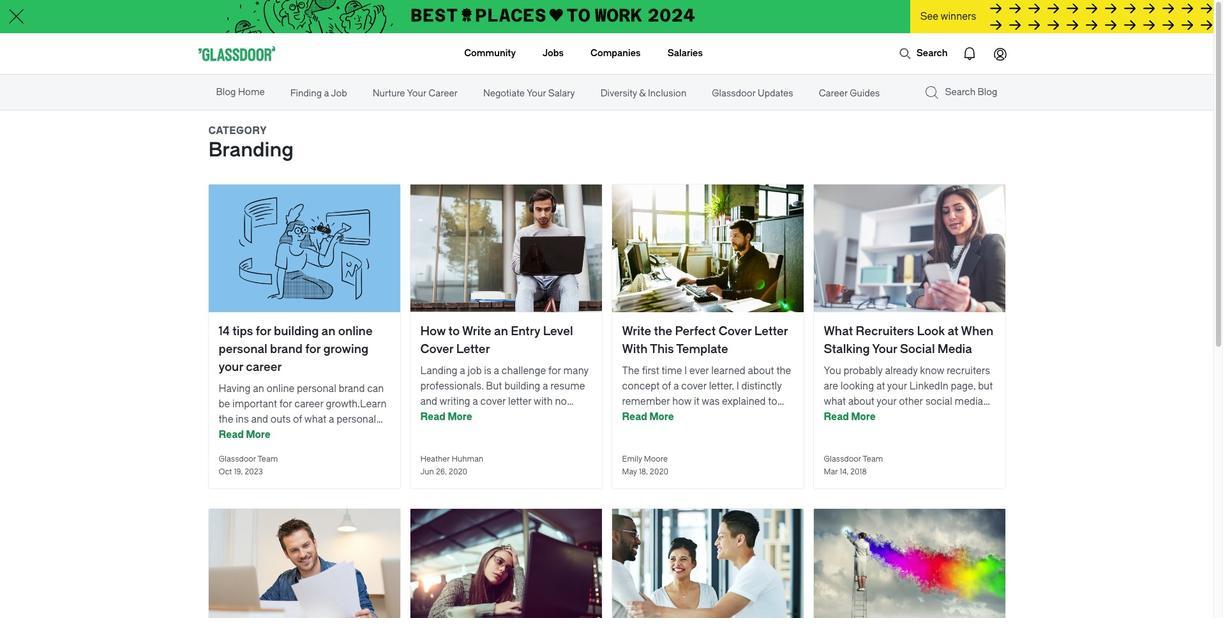 Task type: locate. For each thing, give the bounding box(es) containing it.
2018
[[851, 468, 867, 476]]

0 vertical spatial what
[[824, 396, 846, 407]]

team inside the glassdoor team oct 19, 2023
[[258, 455, 278, 464]]

2 horizontal spatial brand
[[339, 383, 365, 395]]

0 vertical spatial your
[[219, 360, 243, 374]]

0 horizontal spatial to
[[449, 324, 460, 338]]

letter inside write the perfect cover letter with this template
[[755, 324, 788, 338]]

building inside landing a job is a challenge for many professionals. but building a resume and writing a cover letter with no experience can be an...
[[505, 381, 540, 392]]

1 vertical spatial search
[[946, 87, 976, 98]]

what up the it... on the left of the page
[[304, 414, 327, 425]]

landing
[[421, 365, 458, 377]]

and down important
[[251, 414, 268, 425]]

building right tips
[[274, 324, 319, 338]]

1 vertical spatial brand
[[339, 383, 365, 395]]

is inside having an online personal brand can be important for career growth.learn the ins and outs of what a personal brand is and why it...
[[247, 429, 255, 441]]

probably
[[844, 365, 883, 377]]

read up the you...
[[824, 411, 849, 423]]

about inside you probably already know recruiters are looking at your linkedin page, but what about your other social media platforms? you know, the ones where you...
[[849, 396, 875, 407]]

0 vertical spatial letter
[[755, 324, 788, 338]]

glassdoor up 19,
[[219, 455, 256, 464]]

cover up it at the bottom of page
[[682, 381, 707, 392]]

emily
[[622, 455, 642, 464]]

more for cover
[[448, 411, 472, 423]]

0 horizontal spatial of
[[293, 414, 302, 425]]

resume
[[551, 381, 585, 392]]

1 horizontal spatial your
[[527, 88, 546, 99]]

search inside button
[[917, 48, 948, 59]]

more down ins
[[246, 429, 271, 441]]

0 vertical spatial and
[[421, 396, 438, 407]]

level
[[543, 324, 573, 338]]

diversity & inclusion
[[601, 88, 687, 99]]

1 horizontal spatial at
[[948, 324, 959, 338]]

career inside the 14 tips for building an online personal brand for growing your career
[[246, 360, 282, 374]]

0 horizontal spatial cover
[[421, 342, 454, 356]]

brand up growth.learn
[[339, 383, 365, 395]]

an inside having an online personal brand can be important for career growth.learn the ins and outs of what a personal brand is and why it...
[[253, 383, 264, 395]]

an left entry
[[494, 324, 508, 338]]

and left why
[[257, 429, 274, 441]]

other social
[[899, 396, 953, 407]]

community
[[464, 48, 516, 59]]

more for personal
[[246, 429, 271, 441]]

2 2020 from the left
[[650, 468, 669, 476]]

team inside glassdoor team mar 14, 2018
[[863, 455, 884, 464]]

1 horizontal spatial cover
[[719, 324, 752, 338]]

1 vertical spatial building
[[505, 381, 540, 392]]

but
[[486, 381, 502, 392]]

concept
[[622, 381, 660, 392]]

1 horizontal spatial about
[[849, 396, 875, 407]]

0 vertical spatial cover
[[682, 381, 707, 392]]

1 horizontal spatial be
[[493, 411, 504, 423]]

2020 down moore in the bottom right of the page
[[650, 468, 669, 476]]

1 vertical spatial be
[[493, 411, 504, 423]]

a
[[324, 88, 329, 99], [460, 365, 465, 377], [494, 365, 500, 377], [543, 381, 548, 392], [674, 381, 679, 392], [473, 396, 478, 407], [329, 414, 334, 425]]

0 vertical spatial be
[[219, 399, 230, 410]]

1 vertical spatial to
[[768, 396, 778, 407]]

career guides
[[819, 88, 880, 99]]

1 vertical spatial at
[[877, 381, 885, 392]]

letter up distinctly
[[755, 324, 788, 338]]

0 horizontal spatial letter
[[456, 342, 490, 356]]

1 horizontal spatial write
[[622, 324, 652, 338]]

search for search blog
[[946, 87, 976, 98]]

online up important
[[267, 383, 295, 395]]

1 horizontal spatial can
[[473, 411, 490, 423]]

1 vertical spatial cover
[[481, 396, 506, 407]]

guides
[[850, 88, 880, 99]]

at up "media"
[[948, 324, 959, 338]]

online up growing
[[338, 324, 373, 338]]

a inside having an online personal brand can be important for career growth.learn the ins and outs of what a personal brand is and why it...
[[329, 414, 334, 425]]

2 horizontal spatial personal
[[337, 414, 376, 425]]

search down search button
[[946, 87, 976, 98]]

0 horizontal spatial your
[[407, 88, 427, 99]]

but
[[979, 381, 993, 392]]

can down but
[[473, 411, 490, 423]]

1 vertical spatial is
[[247, 429, 255, 441]]

nurture your career
[[373, 88, 458, 99]]

your up know,
[[877, 396, 897, 407]]

with
[[622, 342, 648, 356]]

career left guides
[[819, 88, 848, 99]]

are
[[824, 381, 839, 392]]

1 2020 from the left
[[449, 468, 468, 476]]

1 vertical spatial personal
[[297, 383, 336, 395]]

1 vertical spatial i
[[737, 381, 739, 392]]

is right job
[[484, 365, 492, 377]]

jun
[[421, 468, 434, 476]]

2023
[[245, 468, 263, 476]]

0 horizontal spatial personal
[[219, 342, 267, 356]]

1 horizontal spatial cover
[[682, 381, 707, 392]]

2020 down huhman
[[449, 468, 468, 476]]

brand down ins
[[219, 429, 245, 441]]

more down remember
[[650, 411, 674, 423]]

you
[[824, 365, 842, 377], [875, 411, 892, 423]]

0 vertical spatial career
[[246, 360, 282, 374]]

2020 inside "emily moore may 18, 2020"
[[650, 468, 669, 476]]

career inside having an online personal brand can be important for career growth.learn the ins and outs of what a personal brand is and why it...
[[295, 399, 324, 410]]

team up 2018
[[863, 455, 884, 464]]

outs
[[271, 414, 291, 425]]

1 horizontal spatial personal
[[297, 383, 336, 395]]

1 vertical spatial and
[[251, 414, 268, 425]]

an up important
[[253, 383, 264, 395]]

about up distinctly
[[748, 365, 774, 377]]

search down see on the top right of page
[[917, 48, 948, 59]]

read more down ins
[[219, 429, 271, 441]]

to right how
[[449, 324, 460, 338]]

building inside the 14 tips for building an online personal brand for growing your career
[[274, 324, 319, 338]]

cover up "template"
[[719, 324, 752, 338]]

it...
[[296, 429, 310, 441]]

more down 'looking'
[[851, 411, 876, 423]]

read more for what recruiters look at when stalking your social media
[[824, 411, 876, 423]]

career up having
[[246, 360, 282, 374]]

i right letter,
[[737, 381, 739, 392]]

the
[[654, 324, 673, 338], [777, 365, 792, 377], [923, 411, 938, 423], [219, 414, 233, 425]]

perfect
[[675, 324, 716, 338]]

your
[[219, 360, 243, 374], [888, 381, 908, 392], [877, 396, 897, 407]]

career right "nurture" at the left of the page
[[429, 88, 458, 99]]

1 vertical spatial letter
[[456, 342, 490, 356]]

0 vertical spatial can
[[367, 383, 384, 395]]

to down distinctly
[[768, 396, 778, 407]]

0 horizontal spatial you
[[824, 365, 842, 377]]

2 team from the left
[[863, 455, 884, 464]]

0 horizontal spatial be
[[219, 399, 230, 410]]

is
[[484, 365, 492, 377], [247, 429, 255, 441]]

entry
[[511, 324, 541, 338]]

building down challenge
[[505, 381, 540, 392]]

can up growth.learn
[[367, 383, 384, 395]]

at
[[948, 324, 959, 338], [877, 381, 885, 392]]

blog home
[[216, 87, 265, 98]]

read for 14 tips for building an online personal brand for growing your career
[[219, 429, 244, 441]]

letter,
[[709, 381, 734, 392]]

1 horizontal spatial blog
[[978, 87, 998, 98]]

2 blog from the left
[[978, 87, 998, 98]]

letter inside how to write an entry level cover letter
[[456, 342, 490, 356]]

me:
[[622, 411, 640, 423]]

1 vertical spatial can
[[473, 411, 490, 423]]

growing
[[324, 342, 369, 356]]

i left ever
[[685, 365, 687, 377]]

of up the it... on the left of the page
[[293, 414, 302, 425]]

an inside how to write an entry level cover letter
[[494, 324, 508, 338]]

your down already
[[888, 381, 908, 392]]

0 horizontal spatial team
[[258, 455, 278, 464]]

know,
[[895, 411, 921, 423]]

be down having
[[219, 399, 230, 410]]

tips
[[233, 324, 253, 338]]

the up this
[[654, 324, 673, 338]]

0 horizontal spatial building
[[274, 324, 319, 338]]

0 vertical spatial is
[[484, 365, 492, 377]]

glassdoor inside the glassdoor team oct 19, 2023
[[219, 455, 256, 464]]

0 vertical spatial search
[[917, 48, 948, 59]]

about inside the first time i ever learned about the concept of a cover letter, i distinctly remember how it was explained to me: "it's like...
[[748, 365, 774, 377]]

blog
[[216, 87, 236, 98], [978, 87, 998, 98]]

read down ins
[[219, 429, 244, 441]]

the left ins
[[219, 414, 233, 425]]

online
[[338, 324, 373, 338], [267, 383, 295, 395]]

can inside landing a job is a challenge for many professionals. but building a resume and writing a cover letter with no experience can be an...
[[473, 411, 490, 423]]

building
[[274, 324, 319, 338], [505, 381, 540, 392]]

brand
[[270, 342, 303, 356], [339, 383, 365, 395], [219, 429, 245, 441]]

0 vertical spatial of
[[662, 381, 671, 392]]

2 write from the left
[[622, 324, 652, 338]]

an up growing
[[322, 324, 336, 338]]

0 horizontal spatial career
[[429, 88, 458, 99]]

1 vertical spatial online
[[267, 383, 295, 395]]

1 horizontal spatial online
[[338, 324, 373, 338]]

your
[[407, 88, 427, 99], [527, 88, 546, 99], [872, 342, 898, 356]]

cover
[[682, 381, 707, 392], [481, 396, 506, 407]]

what inside you probably already know recruiters are looking at your linkedin page, but what about your other social media platforms? you know, the ones where you...
[[824, 396, 846, 407]]

1 vertical spatial what
[[304, 414, 327, 425]]

1 horizontal spatial you
[[875, 411, 892, 423]]

read for how to write an entry level cover letter
[[421, 411, 446, 423]]

lottie animation container image
[[954, 38, 985, 69], [954, 38, 985, 69], [985, 38, 1016, 69], [985, 38, 1016, 69]]

0 vertical spatial cover
[[719, 324, 752, 338]]

your down recruiters
[[872, 342, 898, 356]]

cover down how
[[421, 342, 454, 356]]

the inside you probably already know recruiters are looking at your linkedin page, but what about your other social media platforms? you know, the ones where you...
[[923, 411, 938, 423]]

read more down remember
[[622, 411, 674, 423]]

cover down but
[[481, 396, 506, 407]]

career up the it... on the left of the page
[[295, 399, 324, 410]]

the down other social
[[923, 411, 938, 423]]

lottie animation container image
[[413, 33, 465, 73], [413, 33, 465, 73], [899, 47, 912, 60], [899, 47, 912, 60]]

and up experience
[[421, 396, 438, 407]]

1 horizontal spatial brand
[[270, 342, 303, 356]]

read down remember
[[622, 411, 648, 423]]

where
[[965, 411, 993, 423]]

online inside the 14 tips for building an online personal brand for growing your career
[[338, 324, 373, 338]]

team up 2023
[[258, 455, 278, 464]]

glassdoor for 14 tips for building an online personal brand for growing your career
[[219, 455, 256, 464]]

1 horizontal spatial letter
[[755, 324, 788, 338]]

write up job
[[462, 324, 492, 338]]

letter up job
[[456, 342, 490, 356]]

0 horizontal spatial i
[[685, 365, 687, 377]]

read more down writing
[[421, 411, 472, 423]]

glassdoor team oct 19, 2023
[[219, 455, 278, 476]]

0 vertical spatial to
[[449, 324, 460, 338]]

glassdoor up 14,
[[824, 455, 862, 464]]

1 horizontal spatial what
[[824, 396, 846, 407]]

read
[[421, 411, 446, 423], [622, 411, 648, 423], [824, 411, 849, 423], [219, 429, 244, 441]]

about down 'looking'
[[849, 396, 875, 407]]

career
[[246, 360, 282, 374], [295, 399, 324, 410]]

1 vertical spatial cover
[[421, 342, 454, 356]]

1 horizontal spatial is
[[484, 365, 492, 377]]

"it's
[[642, 411, 659, 423]]

your left the salary
[[527, 88, 546, 99]]

read more
[[421, 411, 472, 423], [622, 411, 674, 423], [824, 411, 876, 423], [219, 429, 271, 441]]

glassdoor for what recruiters look at when stalking your social media
[[824, 455, 862, 464]]

companies link
[[591, 33, 641, 74]]

your right "nurture" at the left of the page
[[407, 88, 427, 99]]

0 vertical spatial building
[[274, 324, 319, 338]]

category
[[209, 125, 267, 137]]

letter
[[755, 324, 788, 338], [456, 342, 490, 356]]

write up 'with'
[[622, 324, 652, 338]]

you...
[[824, 427, 848, 438]]

0 horizontal spatial an
[[253, 383, 264, 395]]

0 vertical spatial at
[[948, 324, 959, 338]]

of down time on the right bottom
[[662, 381, 671, 392]]

more down writing
[[448, 411, 472, 423]]

moore
[[644, 455, 668, 464]]

nurture
[[373, 88, 405, 99]]

0 horizontal spatial career
[[246, 360, 282, 374]]

0 vertical spatial personal
[[219, 342, 267, 356]]

for right tips
[[256, 324, 271, 338]]

diversity
[[601, 88, 637, 99]]

2 vertical spatial your
[[877, 396, 897, 407]]

at down the probably
[[877, 381, 885, 392]]

and inside landing a job is a challenge for many professionals. but building a resume and writing a cover letter with no experience can be an...
[[421, 396, 438, 407]]

0 horizontal spatial write
[[462, 324, 492, 338]]

you probably already know recruiters are looking at your linkedin page, but what about your other social media platforms? you know, the ones where you...
[[824, 365, 993, 438]]

about
[[748, 365, 774, 377], [849, 396, 875, 407]]

glassdoor inside glassdoor team mar 14, 2018
[[824, 455, 862, 464]]

0 vertical spatial you
[[824, 365, 842, 377]]

1 team from the left
[[258, 455, 278, 464]]

write inside write the perfect cover letter with this template
[[622, 324, 652, 338]]

your up having
[[219, 360, 243, 374]]

be
[[219, 399, 230, 410], [493, 411, 504, 423]]

0 horizontal spatial at
[[877, 381, 885, 392]]

1 horizontal spatial of
[[662, 381, 671, 392]]

0 horizontal spatial about
[[748, 365, 774, 377]]

2 horizontal spatial your
[[872, 342, 898, 356]]

1 horizontal spatial building
[[505, 381, 540, 392]]

cover inside the first time i ever learned about the concept of a cover letter, i distinctly remember how it was explained to me: "it's like...
[[682, 381, 707, 392]]

0 horizontal spatial brand
[[219, 429, 245, 441]]

you left know,
[[875, 411, 892, 423]]

0 horizontal spatial cover
[[481, 396, 506, 407]]

2 horizontal spatial an
[[494, 324, 508, 338]]

2020 for this
[[650, 468, 669, 476]]

0 horizontal spatial is
[[247, 429, 255, 441]]

search for search
[[917, 48, 948, 59]]

1 vertical spatial about
[[849, 396, 875, 407]]

is down ins
[[247, 429, 255, 441]]

0 vertical spatial i
[[685, 365, 687, 377]]

for up resume
[[549, 365, 561, 377]]

the up distinctly
[[777, 365, 792, 377]]

time
[[662, 365, 683, 377]]

0 horizontal spatial blog
[[216, 87, 236, 98]]

more
[[448, 411, 472, 423], [650, 411, 674, 423], [851, 411, 876, 423], [246, 429, 271, 441]]

search
[[917, 48, 948, 59], [946, 87, 976, 98]]

read more up the you...
[[824, 411, 876, 423]]

1 horizontal spatial an
[[322, 324, 336, 338]]

0 horizontal spatial glassdoor
[[219, 455, 256, 464]]

0 horizontal spatial can
[[367, 383, 384, 395]]

1 horizontal spatial 2020
[[650, 468, 669, 476]]

personal down growth.learn
[[337, 414, 376, 425]]

brand left growing
[[270, 342, 303, 356]]

linkedin
[[910, 381, 949, 392]]

0 vertical spatial brand
[[270, 342, 303, 356]]

2020 inside heather huhman jun 26, 2020
[[449, 468, 468, 476]]

0 horizontal spatial what
[[304, 414, 327, 425]]

for up outs at bottom
[[280, 399, 292, 410]]

1 horizontal spatial career
[[819, 88, 848, 99]]

read for write the perfect cover letter with this template
[[622, 411, 648, 423]]

brand inside the 14 tips for building an online personal brand for growing your career
[[270, 342, 303, 356]]

personal up growth.learn
[[297, 383, 336, 395]]

read down writing
[[421, 411, 446, 423]]

glassdoor left updates
[[712, 88, 756, 99]]

1 write from the left
[[462, 324, 492, 338]]

1 horizontal spatial team
[[863, 455, 884, 464]]

more for this
[[650, 411, 674, 423]]

1 vertical spatial you
[[875, 411, 892, 423]]

1 horizontal spatial to
[[768, 396, 778, 407]]

1 vertical spatial of
[[293, 414, 302, 425]]

emily moore may 18, 2020
[[622, 455, 669, 476]]

0 vertical spatial online
[[338, 324, 373, 338]]

see winners link
[[911, 0, 1214, 34]]

0 horizontal spatial online
[[267, 383, 295, 395]]

1 horizontal spatial career
[[295, 399, 324, 410]]

can
[[367, 383, 384, 395], [473, 411, 490, 423]]

0 vertical spatial about
[[748, 365, 774, 377]]

glassdoor
[[712, 88, 756, 99], [219, 455, 256, 464], [824, 455, 862, 464]]

learned
[[712, 365, 746, 377]]

see winners
[[921, 11, 977, 22]]

media
[[955, 396, 984, 407]]

be left an...
[[493, 411, 504, 423]]

cover inside how to write an entry level cover letter
[[421, 342, 454, 356]]

you up are
[[824, 365, 842, 377]]

2 horizontal spatial glassdoor
[[824, 455, 862, 464]]

what down are
[[824, 396, 846, 407]]

personal down tips
[[219, 342, 267, 356]]



Task type: describe. For each thing, give the bounding box(es) containing it.
media
[[938, 342, 973, 356]]

can inside having an online personal brand can be important for career growth.learn the ins and outs of what a personal brand is and why it...
[[367, 383, 384, 395]]

having
[[219, 383, 251, 395]]

no
[[555, 396, 567, 407]]

how to write an entry level cover letter
[[421, 324, 573, 356]]

a inside the first time i ever learned about the concept of a cover letter, i distinctly remember how it was explained to me: "it's like...
[[674, 381, 679, 392]]

the
[[622, 365, 640, 377]]

landing a job is a challenge for many professionals. but building a resume and writing a cover letter with no experience can be an...
[[421, 365, 589, 423]]

category branding
[[209, 125, 294, 162]]

was
[[702, 396, 720, 407]]

the inside the first time i ever learned about the concept of a cover letter, i distinctly remember how it was explained to me: "it's like...
[[777, 365, 792, 377]]

19,
[[234, 468, 243, 476]]

ins
[[236, 414, 249, 425]]

26,
[[436, 468, 447, 476]]

1 blog from the left
[[216, 87, 236, 98]]

how
[[673, 396, 692, 407]]

2 career from the left
[[819, 88, 848, 99]]

template
[[676, 342, 729, 356]]

read more for write the perfect cover letter with this template
[[622, 411, 674, 423]]

glassdoor team mar 14, 2018
[[824, 455, 884, 476]]

14 tips for building an online personal brand for growing your career
[[219, 324, 373, 374]]

it
[[694, 396, 700, 407]]

search button
[[893, 41, 954, 66]]

2 vertical spatial and
[[257, 429, 274, 441]]

read more for how to write an entry level cover letter
[[421, 411, 472, 423]]

1 horizontal spatial glassdoor
[[712, 88, 756, 99]]

what recruiters look at when stalking your social media
[[824, 324, 994, 356]]

1 career from the left
[[429, 88, 458, 99]]

job
[[331, 88, 347, 99]]

important
[[232, 399, 277, 410]]

finding
[[290, 88, 322, 99]]

team for your
[[863, 455, 884, 464]]

negotiate
[[483, 88, 525, 99]]

heather
[[421, 455, 450, 464]]

an...
[[506, 411, 525, 423]]

write the perfect cover letter with this template
[[622, 324, 788, 356]]

team for personal
[[258, 455, 278, 464]]

writing
[[440, 396, 470, 407]]

read for what recruiters look at when stalking your social media
[[824, 411, 849, 423]]

branding
[[209, 139, 294, 162]]

to inside how to write an entry level cover letter
[[449, 324, 460, 338]]

distinctly
[[742, 381, 782, 392]]

14
[[219, 324, 230, 338]]

having an online personal brand can be important for career growth.learn the ins and outs of what a personal brand is and why it...
[[219, 383, 387, 441]]

platforms?
[[824, 411, 873, 423]]

ones
[[940, 411, 963, 423]]

huhman
[[452, 455, 484, 464]]

salaries
[[668, 48, 703, 59]]

for inside landing a job is a challenge for many professionals. but building a resume and writing a cover letter with no experience can be an...
[[549, 365, 561, 377]]

salaries link
[[668, 33, 703, 74]]

cover inside write the perfect cover letter with this template
[[719, 324, 752, 338]]

looking
[[841, 381, 874, 392]]

an inside the 14 tips for building an online personal brand for growing your career
[[322, 324, 336, 338]]

with
[[534, 396, 553, 407]]

your inside what recruiters look at when stalking your social media
[[872, 342, 898, 356]]

when
[[962, 324, 994, 338]]

read more for 14 tips for building an online personal brand for growing your career
[[219, 429, 271, 441]]

2020 for cover
[[449, 468, 468, 476]]

more for your
[[851, 411, 876, 423]]

recruiters
[[856, 324, 915, 338]]

jobs
[[543, 48, 564, 59]]

home
[[238, 87, 265, 98]]

&
[[639, 88, 646, 99]]

at inside you probably already know recruiters are looking at your linkedin page, but what about your other social media platforms? you know, the ones where you...
[[877, 381, 885, 392]]

like...
[[661, 411, 684, 423]]

the inside write the perfect cover letter with this template
[[654, 324, 673, 338]]

glassdoor updates
[[712, 88, 794, 99]]

of inside having an online personal brand can be important for career growth.learn the ins and outs of what a personal brand is and why it...
[[293, 414, 302, 425]]

companies
[[591, 48, 641, 59]]

jobs link
[[543, 33, 564, 74]]

1 horizontal spatial i
[[737, 381, 739, 392]]

2 vertical spatial brand
[[219, 429, 245, 441]]

14,
[[840, 468, 849, 476]]

job
[[468, 365, 482, 377]]

and for how to write an entry level cover letter
[[421, 396, 438, 407]]

negotiate your salary
[[483, 88, 575, 99]]

personal inside the 14 tips for building an online personal brand for growing your career
[[219, 342, 267, 356]]

is inside landing a job is a challenge for many professionals. but building a resume and writing a cover letter with no experience can be an...
[[484, 365, 492, 377]]

18,
[[639, 468, 648, 476]]

your for nurture
[[407, 88, 427, 99]]

write inside how to write an entry level cover letter
[[462, 324, 492, 338]]

first
[[642, 365, 660, 377]]

be inside landing a job is a challenge for many professionals. but building a resume and writing a cover letter with no experience can be an...
[[493, 411, 504, 423]]

blog home link
[[214, 76, 267, 109]]

your for negotiate
[[527, 88, 546, 99]]

see
[[921, 11, 939, 22]]

heather huhman jun 26, 2020
[[421, 455, 484, 476]]

1 vertical spatial your
[[888, 381, 908, 392]]

how
[[421, 324, 446, 338]]

challenge
[[502, 365, 546, 377]]

what inside having an online personal brand can be important for career growth.learn the ins and outs of what a personal brand is and why it...
[[304, 414, 327, 425]]

explained
[[722, 396, 766, 407]]

professionals.
[[421, 381, 484, 392]]

2 vertical spatial personal
[[337, 414, 376, 425]]

updates
[[758, 88, 794, 99]]

this
[[650, 342, 674, 356]]

at inside what recruiters look at when stalking your social media
[[948, 324, 959, 338]]

know
[[920, 365, 945, 377]]

social
[[900, 342, 935, 356]]

ever
[[690, 365, 709, 377]]

oct
[[219, 468, 232, 476]]

the inside having an online personal brand can be important for career growth.learn the ins and outs of what a personal brand is and why it...
[[219, 414, 233, 425]]

to inside the first time i ever learned about the concept of a cover letter, i distinctly remember how it was explained to me: "it's like...
[[768, 396, 778, 407]]

salary
[[549, 88, 575, 99]]

page,
[[951, 381, 976, 392]]

search blog
[[946, 87, 998, 98]]

and for 14 tips for building an online personal brand for growing your career
[[251, 414, 268, 425]]

online inside having an online personal brand can be important for career growth.learn the ins and outs of what a personal brand is and why it...
[[267, 383, 295, 395]]

finding a job
[[290, 88, 347, 99]]

cover inside landing a job is a challenge for many professionals. but building a resume and writing a cover letter with no experience can be an...
[[481, 396, 506, 407]]

may
[[622, 468, 637, 476]]

inclusion
[[648, 88, 687, 99]]

for inside having an online personal brand can be important for career growth.learn the ins and outs of what a personal brand is and why it...
[[280, 399, 292, 410]]

for left growing
[[305, 342, 321, 356]]

many
[[564, 365, 589, 377]]

be inside having an online personal brand can be important for career growth.learn the ins and outs of what a personal brand is and why it...
[[219, 399, 230, 410]]

your inside the 14 tips for building an online personal brand for growing your career
[[219, 360, 243, 374]]

winners
[[941, 11, 977, 22]]

already
[[885, 365, 918, 377]]

stalking
[[824, 342, 870, 356]]

of inside the first time i ever learned about the concept of a cover letter, i distinctly remember how it was explained to me: "it's like...
[[662, 381, 671, 392]]



Task type: vqa. For each thing, say whether or not it's contained in the screenshot.
Diversity & Inclusion BUTTON
no



